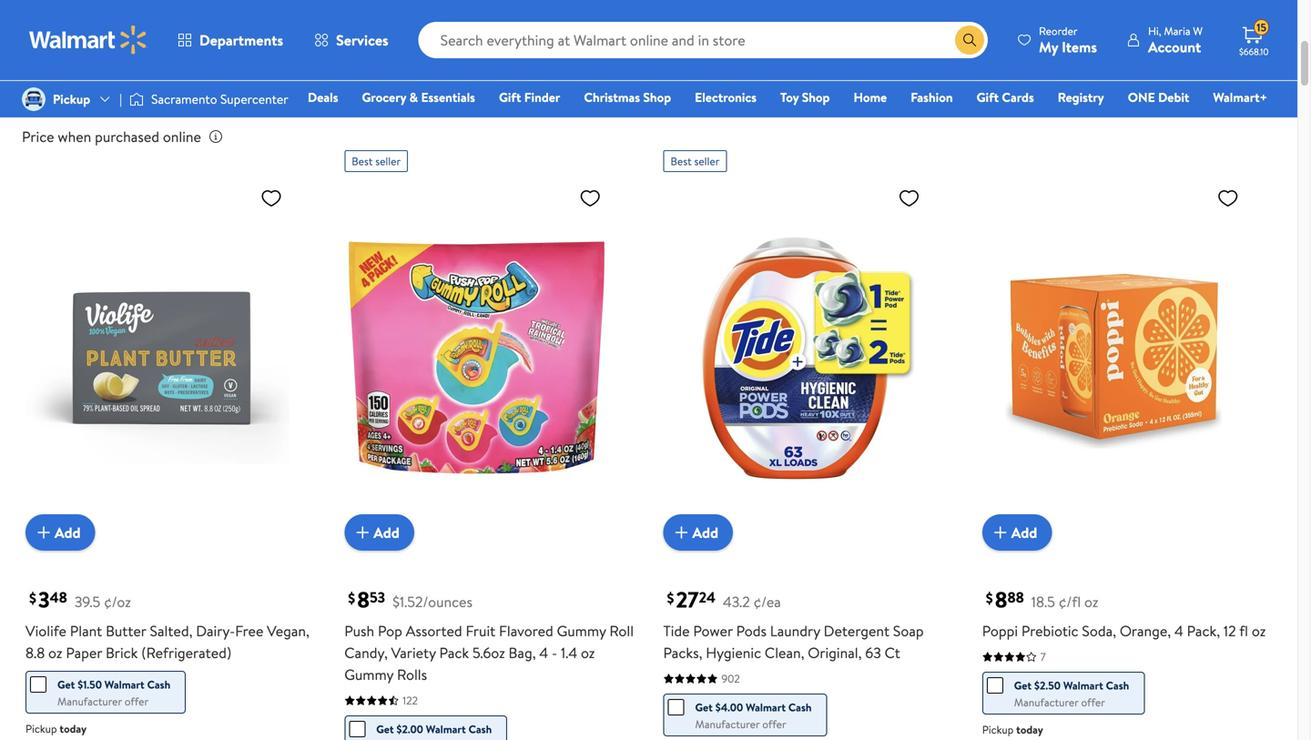 Task type: locate. For each thing, give the bounding box(es) containing it.
0 horizontal spatial add to cart image
[[352, 522, 374, 544]]

account
[[1148, 37, 1201, 57]]

cash down (refrigerated)
[[147, 677, 170, 693]]

1 horizontal spatial gummy
[[557, 621, 606, 641]]

today down $1.50
[[60, 721, 87, 737]]

soap
[[893, 621, 924, 641]]

get left $2.00
[[376, 722, 394, 737]]

oz
[[1084, 592, 1099, 612], [1252, 621, 1266, 641], [48, 643, 62, 663], [581, 643, 595, 663]]

0 horizontal spatial gift
[[499, 88, 521, 106]]

$ left "53"
[[348, 588, 355, 608]]

1 vertical spatial grocery
[[362, 88, 406, 106]]

0 horizontal spatial seller
[[375, 154, 401, 169]]

0 horizontal spatial home
[[854, 88, 887, 106]]

0 horizontal spatial today
[[60, 721, 87, 737]]

best down "electronics" link
[[671, 154, 692, 169]]

shop for christmas shop
[[643, 88, 671, 106]]

cards
[[1002, 88, 1034, 106]]

pickup today down get $2.50 walmart cash checkbox
[[982, 722, 1043, 738]]

get $2.50 walmart cash
[[1014, 678, 1129, 693]]

2 gift from the left
[[977, 88, 999, 106]]

best
[[352, 154, 373, 169], [671, 154, 692, 169]]

1 horizontal spatial home link
[[1031, 0, 1125, 32]]

manufacturer offer for 27
[[695, 717, 786, 732]]

offer down get $1.50 walmart cash
[[124, 694, 148, 709]]

1 horizontal spatial gift
[[977, 88, 999, 106]]

$ for 27
[[667, 588, 674, 608]]

cash for get $2.50 walmart cash
[[1106, 678, 1129, 693]]

walmart for $2.50
[[1063, 678, 1103, 693]]

1.4
[[561, 643, 577, 663]]

$ inside $ 3 48 39.5 ¢/oz violife plant butter salted, dairy-free vegan, 8.8 oz paper brick (refrigerated)
[[29, 588, 36, 608]]

2 add from the left
[[374, 523, 400, 543]]

2 8 from the left
[[995, 585, 1007, 615]]

2 shop from the left
[[802, 88, 830, 106]]

pack,
[[1187, 621, 1220, 641]]

add to cart image up 48 at the bottom of the page
[[33, 522, 55, 544]]

add button up 48 at the bottom of the page
[[25, 515, 95, 551]]

fashion link
[[903, 87, 961, 107]]

gummy down 'candy,'
[[344, 665, 394, 685]]

pickup today
[[25, 721, 87, 737], [982, 722, 1043, 738]]

4 add button from the left
[[982, 515, 1052, 551]]

$ inside $ 8 53 $1.52/ounces push pop assorted fruit flavored gummy roll candy, variety pack 5.6oz bag, 4 - 1.4 oz gummy rolls
[[348, 588, 355, 608]]

baby
[[737, 13, 764, 31]]

1 add to cart image from the left
[[352, 522, 374, 544]]

walmart down brick
[[105, 677, 145, 693]]

offer down get $4.00 walmart cash
[[762, 717, 786, 732]]

add to cart image up 88
[[990, 522, 1011, 544]]

1 horizontal spatial 8
[[995, 585, 1007, 615]]

add
[[55, 523, 81, 543], [374, 523, 400, 543], [692, 523, 718, 543], [1011, 523, 1037, 543]]

3 add button from the left
[[663, 515, 733, 551]]

1 add to cart image from the left
[[33, 522, 55, 544]]

$
[[29, 588, 36, 608], [348, 588, 355, 608], [667, 588, 674, 608], [986, 588, 993, 608]]

manufacturer down $2.50
[[1014, 695, 1079, 710]]

& right health
[[438, 13, 447, 31]]

manufacturer offer down get $2.50 walmart cash
[[1014, 695, 1105, 710]]

1 horizontal spatial &
[[438, 13, 447, 31]]

1 horizontal spatial add to cart image
[[990, 522, 1011, 544]]

seller down the grocery & essentials
[[375, 154, 401, 169]]

8 up poppi
[[995, 585, 1007, 615]]

1 horizontal spatial best seller
[[671, 154, 720, 169]]

poppi
[[982, 621, 1018, 641]]

7
[[1041, 649, 1046, 665]]

(refrigerated)
[[141, 643, 232, 663]]

pack
[[439, 643, 469, 663]]

add to cart image
[[352, 522, 374, 544], [671, 522, 692, 544]]

8 inside $ 8 88 18.5 ¢/fl oz poppi prebiotic soda, orange, 4 pack, 12 fl oz
[[995, 585, 1007, 615]]

grocery & essentials
[[362, 88, 475, 106]]

pickup up when
[[53, 90, 90, 108]]

home left fashion link
[[854, 88, 887, 106]]

2 best from the left
[[671, 154, 692, 169]]

walmart image
[[29, 25, 148, 55]]

8 up push
[[357, 585, 370, 615]]

walmart right $4.00
[[746, 700, 786, 715]]

orange,
[[1120, 621, 1171, 641]]

rolls
[[397, 665, 427, 685]]

3 add from the left
[[692, 523, 718, 543]]

add up "53"
[[374, 523, 400, 543]]

add button up "53"
[[344, 515, 414, 551]]

poppi prebiotic soda, orange, 4 pack, 12 fl oz image
[[982, 179, 1246, 536]]

gift
[[499, 88, 521, 106], [977, 88, 999, 106]]

purchased
[[95, 127, 159, 147]]

departments button
[[162, 18, 299, 62]]

shop right toy
[[802, 88, 830, 106]]

grocery up sacramento supercenter
[[181, 13, 227, 31]]

Walmart Site-Wide search field
[[419, 22, 988, 58]]

best seller down "electronics" link
[[671, 154, 720, 169]]

1 vertical spatial 4
[[539, 643, 548, 663]]

my
[[1039, 37, 1058, 57]]

get $2.00 walmart cash walmart plus, element
[[349, 720, 492, 739]]

0 vertical spatial 4
[[1175, 621, 1184, 641]]

add to cart image for 8
[[352, 522, 374, 544]]

manufacturer offer down get $1.50 walmart cash
[[57, 694, 148, 709]]

w
[[1193, 23, 1203, 39]]

add to favorites list, push pop assorted fruit flavored gummy roll candy, variety pack 5.6oz bag, 4 - 1.4 oz gummy rolls image
[[579, 187, 601, 210]]

beauty
[[513, 13, 551, 31]]

8 for $ 8 88 18.5 ¢/fl oz poppi prebiotic soda, orange, 4 pack, 12 fl oz
[[995, 585, 1007, 615]]

get left $4.00
[[695, 700, 713, 715]]

8.8
[[25, 643, 45, 663]]

1 add from the left
[[55, 523, 81, 543]]

8 inside $ 8 53 $1.52/ounces push pop assorted fruit flavored gummy roll candy, variety pack 5.6oz bag, 4 - 1.4 oz gummy rolls
[[357, 585, 370, 615]]

0 horizontal spatial &
[[409, 88, 418, 106]]

& for wellness
[[438, 13, 447, 31]]

0 horizontal spatial best seller
[[352, 154, 401, 169]]

1 horizontal spatial manufacturer offer
[[695, 717, 786, 732]]

get $1.50 walmart cash
[[57, 677, 170, 693]]

personal
[[604, 13, 651, 31]]

0 horizontal spatial pickup today
[[25, 721, 87, 737]]

christmas shop link
[[576, 87, 679, 107]]

122
[[403, 693, 418, 708]]

add for "add" button corresponding to violife plant butter salted, dairy-free vegan, 8.8 oz paper brick (refrigerated) image
[[55, 523, 81, 543]]

gift cards
[[977, 88, 1034, 106]]

cash
[[147, 677, 170, 693], [1106, 678, 1129, 693], [788, 700, 812, 715], [469, 722, 492, 737]]

1 vertical spatial gummy
[[344, 665, 394, 685]]

1 horizontal spatial add to cart image
[[671, 522, 692, 544]]

add to cart image
[[33, 522, 55, 544], [990, 522, 1011, 544]]

toy
[[780, 88, 799, 106]]

Get $2.00 Walmart Cash checkbox
[[349, 721, 365, 738]]

1 best from the left
[[352, 154, 373, 169]]

& right sports
[[984, 13, 992, 31]]

1 horizontal spatial seller
[[694, 154, 720, 169]]

oz right 1.4
[[581, 643, 595, 663]]

12
[[1224, 621, 1236, 641]]

detergent
[[824, 621, 890, 641]]

best for 8
[[352, 154, 373, 169]]

pickup
[[53, 90, 90, 108], [25, 721, 57, 737], [982, 722, 1014, 738]]

1 $ from the left
[[29, 588, 36, 608]]

0 horizontal spatial add to cart image
[[33, 522, 55, 544]]

1 best seller from the left
[[352, 154, 401, 169]]

get inside "element"
[[376, 722, 394, 737]]

seller for 27
[[694, 154, 720, 169]]

2 add button from the left
[[344, 515, 414, 551]]

home
[[1061, 13, 1095, 31], [854, 88, 887, 106]]

manufacturer for get $4.00 walmart cash
[[695, 717, 760, 732]]

0 horizontal spatial grocery
[[181, 13, 227, 31]]

$ inside $ 27 24 43.2 ¢/ea tide power pods laundry detergent soap packs, hygienic clean, original, 63 ct
[[667, 588, 674, 608]]

gummy up 1.4
[[557, 621, 606, 641]]

& left essentials
[[409, 88, 418, 106]]

add button for violife plant butter salted, dairy-free vegan, 8.8 oz paper brick (refrigerated) image
[[25, 515, 95, 551]]

& inside "sports & outdoors"
[[984, 13, 992, 31]]

& inside health & wellness
[[438, 13, 447, 31]]

legal information image
[[208, 129, 223, 144]]

902
[[722, 671, 740, 687]]

0 horizontal spatial shop
[[643, 88, 671, 106]]

2 add to cart image from the left
[[990, 522, 1011, 544]]

best seller
[[352, 154, 401, 169], [671, 154, 720, 169]]

household essentials
[[284, 13, 343, 43]]

offers
[[87, 13, 120, 31]]

0 horizontal spatial manufacturer offer
[[57, 694, 148, 709]]

cash down clean,
[[788, 700, 812, 715]]

 image
[[129, 90, 144, 108]]

15
[[1257, 20, 1267, 35]]

0 horizontal spatial 8
[[357, 585, 370, 615]]

add up 24
[[692, 523, 718, 543]]

tide power pods laundry detergent soap packs, hygienic clean, original, 63 ct image
[[663, 179, 927, 536]]

walmart
[[105, 677, 145, 693], [1063, 678, 1103, 693], [746, 700, 786, 715], [426, 722, 466, 737]]

get
[[57, 677, 75, 693], [1014, 678, 1032, 693], [695, 700, 713, 715], [376, 722, 394, 737]]

$ inside $ 8 88 18.5 ¢/fl oz poppi prebiotic soda, orange, 4 pack, 12 fl oz
[[986, 588, 993, 608]]

$4.00
[[715, 700, 743, 715]]

fruit
[[466, 621, 496, 641]]

grocery for grocery & essentials
[[362, 88, 406, 106]]

2 best seller from the left
[[671, 154, 720, 169]]

cash down soda,
[[1106, 678, 1129, 693]]

48
[[50, 587, 67, 607]]

3 $ from the left
[[667, 588, 674, 608]]

4 add from the left
[[1011, 523, 1037, 543]]

5.6oz
[[473, 643, 505, 663]]

gift for gift finder
[[499, 88, 521, 106]]

0 horizontal spatial 4
[[539, 643, 548, 663]]

$1.52/ounces
[[393, 592, 473, 612]]

1 horizontal spatial shop
[[802, 88, 830, 106]]

(550)
[[191, 92, 226, 112]]

1 horizontal spatial 4
[[1175, 621, 1184, 641]]

seller down "electronics" link
[[694, 154, 720, 169]]

all offers
[[69, 13, 120, 31]]

laundry
[[770, 621, 820, 641]]

best seller down grocery & essentials link
[[352, 154, 401, 169]]

2 horizontal spatial offer
[[1081, 695, 1105, 710]]

offer for 27
[[762, 717, 786, 732]]

43.2
[[723, 592, 750, 612]]

home link left fashion link
[[845, 87, 895, 107]]

1 vertical spatial home link
[[845, 87, 895, 107]]

4
[[1175, 621, 1184, 641], [539, 643, 548, 663]]

39.5
[[75, 592, 100, 612]]

add up 48 at the bottom of the page
[[55, 523, 81, 543]]

gift left finder
[[499, 88, 521, 106]]

grocery
[[181, 13, 227, 31], [362, 88, 406, 106]]

offer down get $2.50 walmart cash
[[1081, 695, 1105, 710]]

$ left "27"
[[667, 588, 674, 608]]

oz right fl
[[1252, 621, 1266, 641]]

$ left 88
[[986, 588, 993, 608]]

4 left pack,
[[1175, 621, 1184, 641]]

manufacturer
[[22, 88, 131, 113], [57, 694, 122, 709], [1014, 695, 1079, 710], [695, 717, 760, 732]]

gummy
[[557, 621, 606, 641], [344, 665, 394, 685]]

oz right 8.8
[[48, 643, 62, 663]]

add to favorites list, tide power pods laundry detergent soap packs, hygienic clean, original, 63 ct image
[[898, 187, 920, 210]]

2 horizontal spatial manufacturer offer
[[1014, 695, 1105, 710]]

registry link
[[1050, 87, 1112, 107]]

home up 'items'
[[1061, 13, 1095, 31]]

pickup today down get $1.50 walmart cash "option"
[[25, 721, 87, 737]]

shop right the christmas
[[643, 88, 671, 106]]

soda,
[[1082, 621, 1116, 641]]

1 horizontal spatial best
[[671, 154, 692, 169]]

4 $ from the left
[[986, 588, 993, 608]]

1 add button from the left
[[25, 515, 95, 551]]

0 vertical spatial home
[[1061, 13, 1095, 31]]

walmart inside "element"
[[426, 722, 466, 737]]

1 seller from the left
[[375, 154, 401, 169]]

items
[[1062, 37, 1097, 57]]

variety
[[391, 643, 436, 663]]

1 horizontal spatial home
[[1061, 13, 1095, 31]]

add button for tide power pods laundry detergent soap packs, hygienic clean, original, 63 ct image
[[663, 515, 733, 551]]

manufacturer down $4.00
[[695, 717, 760, 732]]

1 horizontal spatial grocery
[[362, 88, 406, 106]]

health & wellness
[[398, 13, 447, 43]]

baby link
[[703, 0, 798, 32]]

4 left -
[[539, 643, 548, 663]]

$ 27 24 43.2 ¢/ea tide power pods laundry detergent soap packs, hygienic clean, original, 63 ct
[[663, 585, 924, 663]]

add button up 88
[[982, 515, 1052, 551]]

manufacturer offer down $4.00
[[695, 717, 786, 732]]

gift left cards
[[977, 88, 999, 106]]

today
[[60, 721, 87, 737], [1016, 722, 1043, 738]]

0 horizontal spatial best
[[352, 154, 373, 169]]

3
[[38, 585, 50, 615]]

$ left 3
[[29, 588, 36, 608]]

add button up 24
[[663, 515, 733, 551]]

1 gift from the left
[[499, 88, 521, 106]]

home link up 'items'
[[1031, 0, 1125, 32]]

4 inside $ 8 53 $1.52/ounces push pop assorted fruit flavored gummy roll candy, variety pack 5.6oz bag, 4 - 1.4 oz gummy rolls
[[539, 643, 548, 663]]

gift cards link
[[968, 87, 1042, 107]]

manufacturer for get $1.50 walmart cash
[[57, 694, 122, 709]]

beauty link
[[484, 0, 579, 32]]

dairy-
[[196, 621, 235, 641]]

|
[[119, 90, 122, 108]]

walmart right $2.00
[[426, 722, 466, 737]]

grocery right deals link
[[362, 88, 406, 106]]

grocery & essentials link
[[354, 87, 483, 107]]

fashion
[[911, 88, 953, 106]]

cash for get $1.50 walmart cash
[[147, 677, 170, 693]]

1 shop from the left
[[643, 88, 671, 106]]

add to cart image up "53"
[[352, 522, 374, 544]]

manufacturer down $1.50
[[57, 694, 122, 709]]

add to cart image for 3
[[33, 522, 55, 544]]

$ for 3
[[29, 588, 36, 608]]

services
[[336, 30, 388, 50]]

$668.10
[[1239, 46, 1269, 58]]

1 8 from the left
[[357, 585, 370, 615]]

1 horizontal spatial offer
[[762, 717, 786, 732]]

2 add to cart image from the left
[[671, 522, 692, 544]]

2 seller from the left
[[694, 154, 720, 169]]

today down $2.50
[[1016, 722, 1043, 738]]

cash inside "element"
[[469, 722, 492, 737]]

get left $1.50
[[57, 677, 75, 693]]

seller for 8
[[375, 154, 401, 169]]

best down grocery & essentials link
[[352, 154, 373, 169]]

walmart right $2.50
[[1063, 678, 1103, 693]]

add for tide power pods laundry detergent soap packs, hygienic clean, original, 63 ct image's "add" button
[[692, 523, 718, 543]]

wellness
[[400, 26, 445, 43]]

2 horizontal spatial &
[[984, 13, 992, 31]]

cash for get $4.00 walmart cash
[[788, 700, 812, 715]]

walmart for $4.00
[[746, 700, 786, 715]]

add to cart image up "27"
[[671, 522, 692, 544]]

 image
[[22, 87, 46, 111]]

cash right $2.00
[[469, 722, 492, 737]]

get left $2.50
[[1014, 678, 1032, 693]]

0 horizontal spatial gummy
[[344, 665, 394, 685]]

get $4.00 walmart cash
[[695, 700, 812, 715]]

add up 88
[[1011, 523, 1037, 543]]

grocery link
[[157, 0, 251, 32]]

2 $ from the left
[[348, 588, 355, 608]]

0 vertical spatial grocery
[[181, 13, 227, 31]]



Task type: vqa. For each thing, say whether or not it's contained in the screenshot.
third $
yes



Task type: describe. For each thing, give the bounding box(es) containing it.
8 for $ 8 53 $1.52/ounces push pop assorted fruit flavored gummy roll candy, variety pack 5.6oz bag, 4 - 1.4 oz gummy rolls
[[357, 585, 370, 615]]

toy shop
[[780, 88, 830, 106]]

add to favorites list, violife plant butter salted, dairy-free vegan, 8.8 oz paper brick (refrigerated) image
[[260, 187, 282, 210]]

cash for get $2.00 walmart cash
[[469, 722, 492, 737]]

christmas
[[584, 88, 640, 106]]

assorted
[[406, 621, 462, 641]]

reorder my items
[[1039, 23, 1097, 57]]

0 vertical spatial gummy
[[557, 621, 606, 641]]

1 horizontal spatial pickup today
[[982, 722, 1043, 738]]

household
[[284, 13, 343, 31]]

personal care
[[604, 13, 678, 31]]

household essentials link
[[266, 0, 361, 45]]

hygienic
[[706, 643, 761, 663]]

1 vertical spatial home
[[854, 88, 887, 106]]

free
[[235, 621, 263, 641]]

violife
[[25, 621, 66, 641]]

paper
[[66, 643, 102, 663]]

$2.00
[[397, 722, 423, 737]]

24
[[699, 587, 716, 607]]

0 horizontal spatial offer
[[124, 694, 148, 709]]

maria
[[1164, 23, 1191, 39]]

& for essentials
[[409, 88, 418, 106]]

deals link
[[300, 87, 346, 107]]

roll
[[610, 621, 634, 641]]

add to cart image for 8
[[990, 522, 1011, 544]]

get $2.50 walmart cash walmart plus, element
[[987, 677, 1129, 695]]

add button for push pop assorted fruit flavored gummy roll candy, variety pack 5.6oz bag, 4 - 1.4 oz gummy rolls image
[[344, 515, 414, 551]]

gift finder link
[[491, 87, 568, 107]]

departments
[[199, 30, 283, 50]]

pickup down get $1.50 walmart cash "option"
[[25, 721, 57, 737]]

push
[[344, 621, 374, 641]]

pets
[[848, 13, 872, 31]]

oz inside $ 8 53 $1.52/ounces push pop assorted fruit flavored gummy roll candy, variety pack 5.6oz bag, 4 - 1.4 oz gummy rolls
[[581, 643, 595, 663]]

deals
[[308, 88, 338, 106]]

add for "add" button related to push pop assorted fruit flavored gummy roll candy, variety pack 5.6oz bag, 4 - 1.4 oz gummy rolls image
[[374, 523, 400, 543]]

0 horizontal spatial home link
[[845, 87, 895, 107]]

$ 8 88 18.5 ¢/fl oz poppi prebiotic soda, orange, 4 pack, 12 fl oz
[[982, 585, 1266, 641]]

offer for 8
[[1081, 695, 1105, 710]]

finder
[[524, 88, 560, 106]]

outdoors
[[944, 26, 994, 43]]

1 horizontal spatial today
[[1016, 722, 1043, 738]]

¢/oz
[[104, 592, 131, 612]]

add to cart image for 27
[[671, 522, 692, 544]]

get $2.00 walmart cash
[[376, 722, 492, 737]]

get for get $1.50 walmart cash
[[57, 677, 75, 693]]

care
[[654, 13, 678, 31]]

manufacturer offer for 8
[[1014, 695, 1105, 710]]

sacramento supercenter
[[151, 90, 288, 108]]

get for get $4.00 walmart cash
[[695, 700, 713, 715]]

$ for 8
[[348, 588, 355, 608]]

walmart for $2.00
[[426, 722, 466, 737]]

hi,
[[1148, 23, 1161, 39]]

gift for gift cards
[[977, 88, 999, 106]]

0 vertical spatial home link
[[1031, 0, 1125, 32]]

violife plant butter salted, dairy-free vegan, 8.8 oz paper brick (refrigerated) image
[[25, 179, 290, 536]]

best for 27
[[671, 154, 692, 169]]

Get $4.00 Walmart Cash checkbox
[[668, 699, 684, 716]]

$ 8 53 $1.52/ounces push pop assorted fruit flavored gummy roll candy, variety pack 5.6oz bag, 4 - 1.4 oz gummy rolls
[[344, 585, 634, 685]]

sports
[[945, 13, 981, 31]]

¢/fl
[[1059, 592, 1081, 612]]

add to favorites list, poppi prebiotic soda, orange, 4 pack, 12 fl oz image
[[1217, 187, 1239, 210]]

¢/ea
[[754, 592, 781, 612]]

butter
[[106, 621, 146, 641]]

plant
[[70, 621, 102, 641]]

Search search field
[[419, 22, 988, 58]]

grocery for grocery
[[181, 13, 227, 31]]

health
[[398, 13, 435, 31]]

manufacturer offers (550)
[[22, 88, 226, 113]]

bag,
[[509, 643, 536, 663]]

walmart+
[[1213, 88, 1267, 106]]

one debit
[[1128, 88, 1189, 106]]

Get $2.50 Walmart Cash checkbox
[[987, 678, 1003, 694]]

get $4.00 walmart cash walmart plus, element
[[668, 698, 812, 717]]

vegan,
[[267, 621, 309, 641]]

sacramento
[[151, 90, 217, 108]]

one
[[1128, 88, 1155, 106]]

shop for toy shop
[[802, 88, 830, 106]]

all
[[69, 13, 84, 31]]

all offers link
[[47, 0, 142, 32]]

walmart+ link
[[1205, 87, 1276, 107]]

price
[[22, 127, 54, 147]]

63
[[865, 643, 881, 663]]

$1.50
[[78, 677, 102, 693]]

health & wellness link
[[375, 0, 470, 45]]

essentials
[[421, 88, 475, 106]]

manufacturer for get $2.50 walmart cash
[[1014, 695, 1079, 710]]

18.5
[[1031, 592, 1055, 612]]

sports & outdoors
[[944, 13, 994, 43]]

online
[[163, 127, 201, 147]]

get for get $2.50 walmart cash
[[1014, 678, 1032, 693]]

get $1.50 walmart cash walmart plus, element
[[30, 676, 170, 694]]

salted,
[[150, 621, 193, 641]]

christmas shop
[[584, 88, 671, 106]]

88
[[1007, 587, 1024, 607]]

offers
[[135, 88, 188, 113]]

flavored
[[499, 621, 553, 641]]

add button for the poppi prebiotic soda, orange, 4 pack, 12 fl oz "image"
[[982, 515, 1052, 551]]

services button
[[299, 18, 404, 62]]

price when purchased online
[[22, 127, 201, 147]]

4 inside $ 8 88 18.5 ¢/fl oz poppi prebiotic soda, orange, 4 pack, 12 fl oz
[[1175, 621, 1184, 641]]

candy,
[[344, 643, 388, 663]]

manufacturer up when
[[22, 88, 131, 113]]

sports & outdoors link
[[921, 0, 1016, 45]]

push pop assorted fruit flavored gummy roll candy, variety pack 5.6oz bag, 4 - 1.4 oz gummy rolls image
[[344, 179, 608, 536]]

walmart for $1.50
[[105, 677, 145, 693]]

hi, maria w account
[[1148, 23, 1203, 57]]

add for "add" button corresponding to the poppi prebiotic soda, orange, 4 pack, 12 fl oz "image"
[[1011, 523, 1037, 543]]

pickup down get $2.50 walmart cash checkbox
[[982, 722, 1014, 738]]

& for outdoors
[[984, 13, 992, 31]]

personal care link
[[594, 0, 688, 32]]

best seller for 8
[[352, 154, 401, 169]]

oz inside $ 3 48 39.5 ¢/oz violife plant butter salted, dairy-free vegan, 8.8 oz paper brick (refrigerated)
[[48, 643, 62, 663]]

best seller for 27
[[671, 154, 720, 169]]

Get $1.50 Walmart Cash checkbox
[[30, 677, 46, 693]]

registry
[[1058, 88, 1104, 106]]

fl
[[1239, 621, 1248, 641]]

search icon image
[[963, 33, 977, 47]]

get for get $2.00 walmart cash
[[376, 722, 394, 737]]

oz right ¢/fl
[[1084, 592, 1099, 612]]

toy shop link
[[772, 87, 838, 107]]

pop
[[378, 621, 402, 641]]

gift finder
[[499, 88, 560, 106]]



